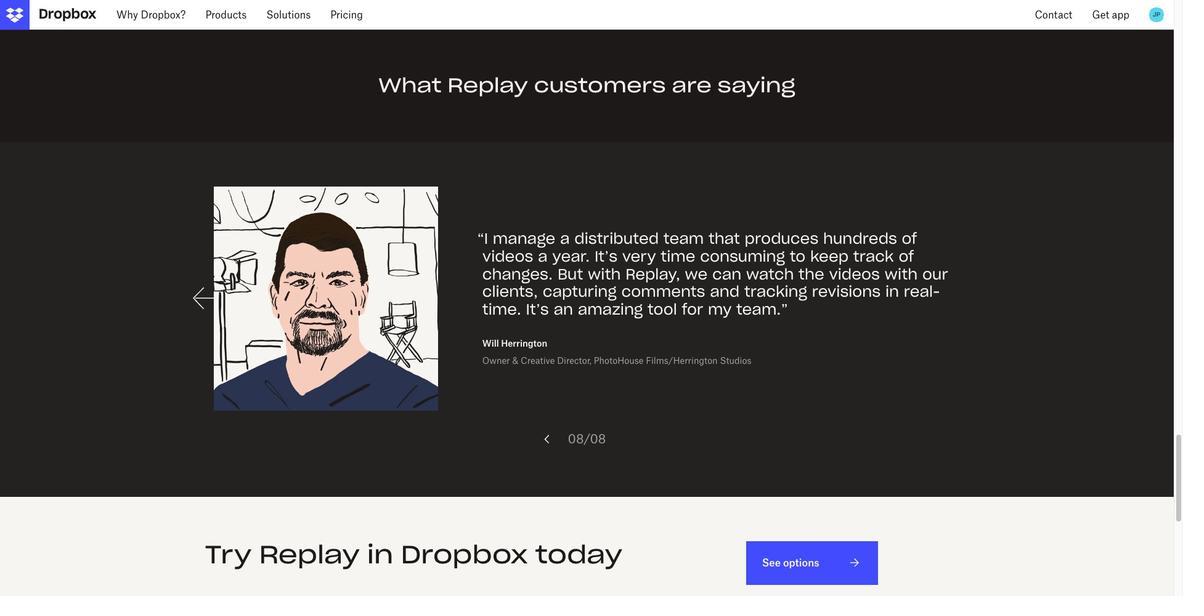 Task type: describe. For each thing, give the bounding box(es) containing it.
&
[[512, 356, 519, 366]]

will herrington
[[483, 338, 548, 349]]

"i
[[477, 229, 488, 248]]

watch
[[746, 265, 794, 284]]

1 with from the left
[[588, 265, 621, 284]]

in inside "i manage a distributed team that produces hundreds of videos a year. it's very time consuming to keep track of changes. but with replay, we can watch the videos with our clients, capturing comments and tracking revisions in real- time. it's an amazing tool for my team."
[[886, 283, 899, 302]]

replay,
[[626, 265, 680, 284]]

pricing
[[331, 9, 363, 21]]

what
[[379, 73, 442, 98]]

amazing
[[578, 300, 643, 319]]

that
[[709, 229, 740, 248]]

0 horizontal spatial it's
[[526, 300, 549, 319]]

jp
[[1153, 10, 1161, 18]]

try replay in dropbox today
[[205, 539, 623, 571]]

the
[[799, 265, 825, 284]]

"i manage a distributed team that produces hundreds of videos a year. it's very time consuming to keep track of changes. but with replay, we can watch the videos with our clients, capturing comments and tracking revisions in real- time. it's an amazing tool for my team."
[[477, 229, 948, 319]]

an
[[554, 300, 573, 319]]

revisions
[[812, 283, 881, 302]]

today
[[535, 539, 623, 571]]

and
[[710, 283, 740, 302]]

photohouse
[[594, 356, 644, 366]]

options
[[783, 557, 820, 569]]

1 horizontal spatial videos
[[829, 265, 880, 284]]

changes.
[[483, 265, 553, 284]]

1 vertical spatial in
[[367, 539, 393, 571]]

app
[[1112, 9, 1130, 21]]

my
[[708, 300, 732, 319]]

team."
[[737, 300, 788, 319]]

see options link
[[746, 542, 878, 586]]

dropbox
[[401, 539, 528, 571]]

director,
[[557, 356, 592, 366]]

our
[[923, 265, 948, 284]]

try
[[205, 539, 252, 571]]

time.
[[483, 300, 521, 319]]

time
[[661, 247, 696, 266]]

comments
[[622, 283, 705, 302]]

why dropbox? button
[[107, 0, 196, 30]]

for
[[682, 300, 704, 319]]

pricing link
[[321, 0, 373, 30]]

creative
[[521, 356, 555, 366]]

studios
[[720, 356, 752, 366]]

dropbox?
[[141, 9, 186, 21]]

replay for what
[[448, 73, 528, 98]]

why
[[116, 9, 138, 21]]

08/08
[[568, 431, 606, 447]]

solutions button
[[257, 0, 321, 30]]

0 horizontal spatial a
[[538, 247, 548, 266]]

real-
[[904, 283, 940, 302]]

see options
[[762, 557, 820, 569]]

clients,
[[483, 283, 538, 302]]

to
[[790, 247, 806, 266]]

manage
[[493, 229, 556, 248]]

owner
[[483, 356, 510, 366]]

customers
[[534, 73, 666, 98]]



Task type: vqa. For each thing, say whether or not it's contained in the screenshot.
the Create
no



Task type: locate. For each thing, give the bounding box(es) containing it.
herrington
[[501, 338, 548, 349]]

with right but
[[588, 265, 621, 284]]

products button
[[196, 0, 257, 30]]

2 with from the left
[[885, 265, 918, 284]]

1 horizontal spatial a
[[560, 229, 570, 248]]

owner & creative director, photohouse films/herrington studios
[[483, 356, 752, 366]]

track
[[854, 247, 894, 266]]

keep
[[810, 247, 849, 266]]

tool
[[648, 300, 677, 319]]

0 horizontal spatial replay
[[259, 539, 360, 571]]

1 horizontal spatial with
[[885, 265, 918, 284]]

year.
[[552, 247, 590, 266]]

produces
[[745, 229, 819, 248]]

a up but
[[560, 229, 570, 248]]

what replay customers are saying
[[379, 73, 796, 98]]

very
[[622, 247, 656, 266]]

0 vertical spatial in
[[886, 283, 899, 302]]

videos down hundreds
[[829, 265, 880, 284]]

1 vertical spatial replay
[[259, 539, 360, 571]]

it's left an
[[526, 300, 549, 319]]

person wearing a blue t-shirt in front of a film light and directors chair image
[[214, 187, 438, 411]]

films/herrington
[[646, 356, 718, 366]]

1 horizontal spatial in
[[886, 283, 899, 302]]

saying
[[718, 73, 796, 98]]

0 horizontal spatial in
[[367, 539, 393, 571]]

why dropbox?
[[116, 9, 186, 21]]

distributed
[[575, 229, 659, 248]]

contact
[[1035, 9, 1073, 21]]

get
[[1092, 9, 1110, 21]]

with
[[588, 265, 621, 284], [885, 265, 918, 284]]

contact button
[[1025, 0, 1083, 30]]

capturing
[[543, 283, 617, 302]]

videos up 'clients,'
[[483, 247, 533, 266]]

we
[[685, 265, 708, 284]]

0 horizontal spatial with
[[588, 265, 621, 284]]

0 vertical spatial it's
[[595, 247, 618, 266]]

videos
[[483, 247, 533, 266], [829, 265, 880, 284]]

jp button
[[1147, 5, 1167, 25]]

replay
[[448, 73, 528, 98], [259, 539, 360, 571]]

a left year.
[[538, 247, 548, 266]]

1 vertical spatial it's
[[526, 300, 549, 319]]

are
[[672, 73, 712, 98]]

1 horizontal spatial it's
[[595, 247, 618, 266]]

in
[[886, 283, 899, 302], [367, 539, 393, 571]]

consuming
[[700, 247, 785, 266]]

see
[[762, 557, 781, 569]]

0 horizontal spatial videos
[[483, 247, 533, 266]]

it's
[[595, 247, 618, 266], [526, 300, 549, 319]]

replay for try
[[259, 539, 360, 571]]

1 horizontal spatial replay
[[448, 73, 528, 98]]

products
[[205, 9, 247, 21]]

tracking
[[745, 283, 808, 302]]

team
[[664, 229, 704, 248]]

get app button
[[1083, 0, 1140, 30]]

can
[[713, 265, 742, 284]]

but
[[558, 265, 583, 284]]

of
[[902, 229, 917, 248], [899, 247, 914, 266]]

a
[[560, 229, 570, 248], [538, 247, 548, 266]]

solutions
[[266, 9, 311, 21]]

it's left the very
[[595, 247, 618, 266]]

with left our
[[885, 265, 918, 284]]

0 vertical spatial replay
[[448, 73, 528, 98]]

get app
[[1092, 9, 1130, 21]]

hundreds
[[823, 229, 897, 248]]

will
[[483, 338, 499, 349]]



